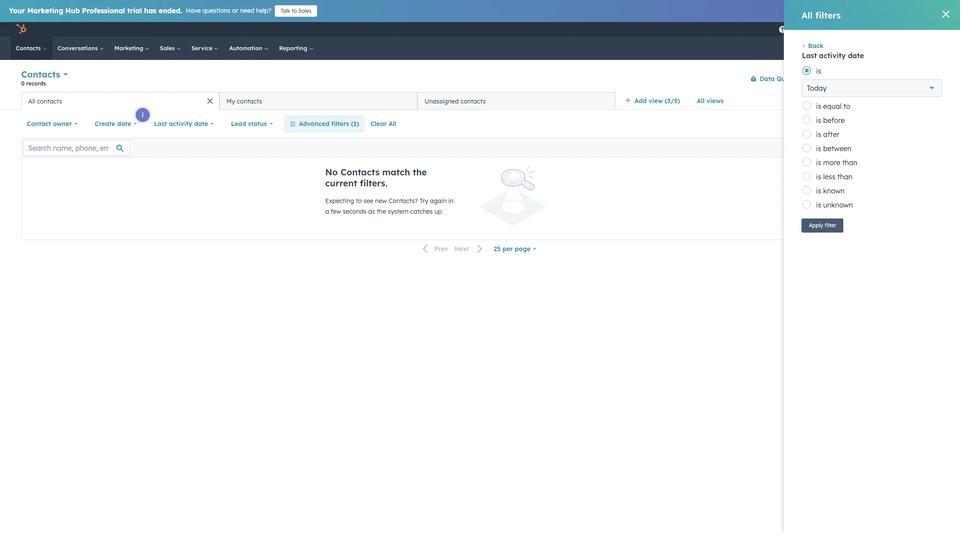 Task type: locate. For each thing, give the bounding box(es) containing it.
is left known
[[817, 186, 822, 195]]

is for is before
[[817, 116, 822, 125]]

than right more
[[843, 158, 858, 167]]

to for talk to sales
[[292, 7, 297, 14]]

create date
[[95, 120, 131, 128]]

2 contacts from the left
[[237, 97, 262, 105]]

1 vertical spatial create
[[95, 120, 115, 128]]

1 horizontal spatial create
[[895, 75, 912, 82]]

current
[[325, 178, 357, 189]]

as
[[369, 208, 375, 215]]

my contacts
[[227, 97, 262, 105]]

contact
[[913, 75, 932, 82]]

1 vertical spatial to
[[844, 102, 851, 111]]

1 horizontal spatial date
[[194, 120, 208, 128]]

1 vertical spatial sales
[[160, 45, 177, 52]]

1 vertical spatial activity
[[169, 120, 192, 128]]

upgrade
[[789, 26, 813, 33]]

owner
[[53, 120, 72, 128]]

marketing down 'trial'
[[114, 45, 145, 52]]

lead
[[231, 120, 246, 128]]

menu
[[773, 22, 950, 36]]

the
[[413, 167, 427, 178], [377, 208, 386, 215]]

is equal to
[[817, 102, 851, 111]]

0 vertical spatial last activity date
[[802, 51, 865, 60]]

6 is from the top
[[817, 158, 822, 167]]

all contacts
[[28, 97, 62, 105]]

prev button
[[418, 243, 452, 255]]

3 contacts from the left
[[461, 97, 486, 105]]

1 horizontal spatial the
[[413, 167, 427, 178]]

is less than
[[817, 172, 853, 181]]

0 horizontal spatial to
[[292, 7, 297, 14]]

7 is from the top
[[817, 172, 822, 181]]

is left less
[[817, 172, 822, 181]]

is for is
[[817, 67, 822, 75]]

filters.
[[360, 178, 388, 189]]

1 horizontal spatial sales
[[299, 7, 312, 14]]

all right clear
[[389, 120, 397, 128]]

marketplaces button
[[839, 22, 858, 36]]

filters up calling icon dropdown button
[[816, 9, 841, 20]]

pagination navigation
[[418, 243, 488, 255]]

than right less
[[838, 172, 853, 181]]

1 horizontal spatial last
[[802, 51, 817, 60]]

date left i button
[[117, 120, 131, 128]]

contacts for my contacts
[[237, 97, 262, 105]]

system
[[388, 208, 409, 215]]

filters
[[816, 9, 841, 20], [332, 120, 349, 128]]

0 vertical spatial to
[[292, 7, 297, 14]]

up.
[[435, 208, 444, 215]]

seconds
[[343, 208, 367, 215]]

filters for all
[[816, 9, 841, 20]]

1 vertical spatial contacts
[[21, 69, 60, 80]]

is for is known
[[817, 186, 822, 195]]

0 vertical spatial than
[[843, 158, 858, 167]]

create inside button
[[895, 75, 912, 82]]

contacts right my
[[237, 97, 262, 105]]

0 horizontal spatial sales
[[160, 45, 177, 52]]

is left more
[[817, 158, 822, 167]]

last right i button
[[154, 120, 167, 128]]

4 is from the top
[[817, 130, 822, 139]]

all
[[802, 9, 813, 20], [697, 97, 705, 105], [28, 97, 35, 105], [389, 120, 397, 128]]

contacts
[[16, 45, 43, 52], [21, 69, 60, 80], [341, 167, 380, 178]]

last
[[802, 51, 817, 60], [154, 120, 167, 128]]

the right match
[[413, 167, 427, 178]]

0 vertical spatial filters
[[816, 9, 841, 20]]

contacts inside no contacts match the current filters.
[[341, 167, 380, 178]]

create for create date
[[95, 120, 115, 128]]

8 is from the top
[[817, 186, 822, 195]]

last down the 'back' button
[[802, 51, 817, 60]]

contacts up records
[[21, 69, 60, 80]]

1 vertical spatial last activity date
[[154, 120, 208, 128]]

again
[[430, 197, 447, 205]]

2 horizontal spatial date
[[849, 51, 865, 60]]

1 horizontal spatial marketing
[[114, 45, 145, 52]]

0
[[21, 80, 25, 87]]

create for create contact
[[895, 75, 912, 82]]

sales
[[299, 7, 312, 14], [160, 45, 177, 52]]

is for is more than
[[817, 158, 822, 167]]

is down is after
[[817, 144, 822, 153]]

2 vertical spatial contacts
[[341, 167, 380, 178]]

menu item
[[820, 22, 821, 36]]

filters inside button
[[332, 120, 349, 128]]

all down 0 records
[[28, 97, 35, 105]]

activity inside popup button
[[169, 120, 192, 128]]

contacts banner
[[21, 67, 940, 92]]

2 horizontal spatial to
[[844, 102, 851, 111]]

contacts right no
[[341, 167, 380, 178]]

talk
[[281, 7, 290, 14]]

sales right talk
[[299, 7, 312, 14]]

no
[[325, 167, 338, 178]]

help image
[[863, 26, 871, 34]]

contacts for all contacts
[[37, 97, 62, 105]]

is for is after
[[817, 130, 822, 139]]

to right talk
[[292, 7, 297, 14]]

is for is between
[[817, 144, 822, 153]]

1 vertical spatial filters
[[332, 120, 349, 128]]

is up today
[[817, 67, 822, 75]]

all up 'upgrade'
[[802, 9, 813, 20]]

to for expecting to see new contacts? try again in a few seconds as the system catches up.
[[356, 197, 362, 205]]

all left views
[[697, 97, 705, 105]]

0 vertical spatial sales
[[299, 7, 312, 14]]

sales left service
[[160, 45, 177, 52]]

1 horizontal spatial to
[[356, 197, 362, 205]]

contacts inside unassigned contacts button
[[461, 97, 486, 105]]

a
[[325, 208, 329, 215]]

next
[[455, 245, 469, 253]]

create down all contacts button
[[95, 120, 115, 128]]

is for is less than
[[817, 172, 822, 181]]

1 vertical spatial the
[[377, 208, 386, 215]]

1 vertical spatial marketing
[[114, 45, 145, 52]]

0 horizontal spatial the
[[377, 208, 386, 215]]

contacts inside popup button
[[21, 69, 60, 80]]

all inside 'button'
[[389, 120, 397, 128]]

contact
[[27, 120, 51, 128]]

marketing link
[[109, 36, 155, 60]]

contacts down contacts banner
[[461, 97, 486, 105]]

contacts?
[[389, 197, 418, 205]]

last activity date
[[802, 51, 865, 60], [154, 120, 208, 128]]

reporting link
[[274, 36, 319, 60]]

is left equal
[[817, 102, 822, 111]]

1 is from the top
[[817, 67, 822, 75]]

to inside talk to sales button
[[292, 7, 297, 14]]

is left after
[[817, 130, 822, 139]]

add view (3/5)
[[635, 97, 680, 105]]

conversations link
[[52, 36, 109, 60]]

back button
[[802, 42, 824, 50]]

last activity date down back
[[802, 51, 865, 60]]

calling icon button
[[822, 23, 837, 35]]

2 vertical spatial to
[[356, 197, 362, 205]]

0 vertical spatial create
[[895, 75, 912, 82]]

the right as
[[377, 208, 386, 215]]

2 horizontal spatial contacts
[[461, 97, 486, 105]]

1 horizontal spatial activity
[[820, 51, 846, 60]]

is left before
[[817, 116, 822, 125]]

is down 'is known'
[[817, 201, 822, 209]]

is for is unknown
[[817, 201, 822, 209]]

to left see
[[356, 197, 362, 205]]

contacts
[[37, 97, 62, 105], [237, 97, 262, 105], [461, 97, 486, 105]]

filters for advanced
[[332, 120, 349, 128]]

contacts down records
[[37, 97, 62, 105]]

questions
[[203, 7, 231, 15]]

settings image
[[878, 26, 885, 34]]

music button
[[906, 22, 949, 36]]

calling icon image
[[826, 26, 834, 33]]

0 horizontal spatial activity
[[169, 120, 192, 128]]

3 is from the top
[[817, 116, 822, 125]]

less
[[824, 172, 836, 181]]

0 horizontal spatial date
[[117, 120, 131, 128]]

0 horizontal spatial contacts
[[37, 97, 62, 105]]

last activity date right i button
[[154, 120, 208, 128]]

or
[[232, 7, 238, 15]]

activity down back
[[820, 51, 846, 60]]

0 horizontal spatial create
[[95, 120, 115, 128]]

hub
[[65, 6, 80, 15]]

conversations
[[58, 45, 100, 52]]

0 vertical spatial activity
[[820, 51, 846, 60]]

create left contact
[[895, 75, 912, 82]]

1 vertical spatial last
[[154, 120, 167, 128]]

0 horizontal spatial last activity date
[[154, 120, 208, 128]]

all inside button
[[28, 97, 35, 105]]

more
[[824, 158, 841, 167]]

to
[[292, 7, 297, 14], [844, 102, 851, 111], [356, 197, 362, 205]]

in
[[449, 197, 454, 205]]

5 is from the top
[[817, 144, 822, 153]]

activity
[[820, 51, 846, 60], [169, 120, 192, 128]]

all contacts button
[[21, 92, 219, 110]]

activity right i button
[[169, 120, 192, 128]]

automation link
[[224, 36, 274, 60]]

contact owner button
[[21, 115, 84, 133]]

0 horizontal spatial filters
[[332, 120, 349, 128]]

date left lead
[[194, 120, 208, 128]]

is before
[[817, 116, 845, 125]]

1 horizontal spatial last activity date
[[802, 51, 865, 60]]

1 contacts from the left
[[37, 97, 62, 105]]

notifications image
[[892, 26, 900, 34]]

0 vertical spatial the
[[413, 167, 427, 178]]

contacts down hubspot link
[[16, 45, 43, 52]]

0 horizontal spatial last
[[154, 120, 167, 128]]

records
[[26, 80, 46, 87]]

date up import
[[849, 51, 865, 60]]

filters left (1)
[[332, 120, 349, 128]]

create inside popup button
[[95, 120, 115, 128]]

2 is from the top
[[817, 102, 822, 111]]

service
[[192, 45, 214, 52]]

0 horizontal spatial marketing
[[27, 6, 63, 15]]

quality
[[777, 75, 800, 83]]

contacts link
[[11, 36, 52, 60]]

views
[[707, 97, 724, 105]]

last inside popup button
[[154, 120, 167, 128]]

1 horizontal spatial contacts
[[237, 97, 262, 105]]

1 horizontal spatial filters
[[816, 9, 841, 20]]

1 vertical spatial than
[[838, 172, 853, 181]]

data quality button
[[745, 70, 800, 87]]

close image
[[940, 7, 947, 15], [943, 11, 950, 18]]

to right equal
[[844, 102, 851, 111]]

the inside expecting to see new contacts? try again in a few seconds as the system catches up.
[[377, 208, 386, 215]]

marketing left hub
[[27, 6, 63, 15]]

greg robinson image
[[911, 25, 919, 33]]

is
[[817, 67, 822, 75], [817, 102, 822, 111], [817, 116, 822, 125], [817, 130, 822, 139], [817, 144, 822, 153], [817, 158, 822, 167], [817, 172, 822, 181], [817, 186, 822, 195], [817, 201, 822, 209]]

contacts inside all contacts button
[[37, 97, 62, 105]]

9 is from the top
[[817, 201, 822, 209]]

status
[[248, 120, 267, 128]]

contacts inside my contacts 'button'
[[237, 97, 262, 105]]

filter
[[825, 222, 837, 229]]

to inside expecting to see new contacts? try again in a few seconds as the system catches up.
[[356, 197, 362, 205]]



Task type: vqa. For each thing, say whether or not it's contained in the screenshot.
Create date popup button on the top
yes



Task type: describe. For each thing, give the bounding box(es) containing it.
last activity date button
[[148, 115, 220, 133]]

have
[[186, 7, 201, 15]]

all filters
[[802, 9, 841, 20]]

create contact button
[[887, 72, 940, 86]]

lead status
[[231, 120, 267, 128]]

all for all contacts
[[28, 97, 35, 105]]

i button
[[136, 108, 150, 122]]

is known
[[817, 186, 845, 195]]

between
[[824, 144, 852, 153]]

0 records
[[21, 80, 46, 87]]

is after
[[817, 130, 840, 139]]

0 vertical spatial last
[[802, 51, 817, 60]]

is more than
[[817, 158, 858, 167]]

contacts for unassigned contacts
[[461, 97, 486, 105]]

your marketing hub professional trial has ended. have questions or need help?
[[9, 6, 272, 15]]

next button
[[452, 243, 488, 255]]

prev
[[435, 245, 449, 253]]

lead status button
[[225, 115, 279, 133]]

create date button
[[89, 115, 143, 133]]

music
[[921, 26, 936, 33]]

sales inside button
[[299, 7, 312, 14]]

my
[[227, 97, 235, 105]]

expecting
[[325, 197, 354, 205]]

0 vertical spatial contacts
[[16, 45, 43, 52]]

than for is less than
[[838, 172, 853, 181]]

add
[[635, 97, 647, 105]]

catches
[[410, 208, 433, 215]]

see
[[364, 197, 374, 205]]

few
[[331, 208, 341, 215]]

contacts button
[[21, 68, 68, 81]]

sales link
[[155, 36, 186, 60]]

automation
[[229, 45, 264, 52]]

unassigned contacts
[[425, 97, 486, 105]]

Search HubSpot search field
[[837, 41, 945, 56]]

Search name, phone, email addresses, or company search field
[[23, 140, 130, 156]]

is between
[[817, 144, 852, 153]]

expecting to see new contacts? try again in a few seconds as the system catches up.
[[325, 197, 454, 215]]

is unknown
[[817, 201, 853, 209]]

advanced
[[299, 120, 330, 128]]

marketplaces image
[[844, 26, 852, 34]]

advanced filters (1)
[[299, 120, 359, 128]]

last activity date inside popup button
[[154, 120, 208, 128]]

the inside no contacts match the current filters.
[[413, 167, 427, 178]]

per
[[503, 245, 513, 253]]

equal
[[824, 102, 842, 111]]

menu containing music
[[773, 22, 950, 36]]

import
[[857, 75, 875, 82]]

0 vertical spatial marketing
[[27, 6, 63, 15]]

all views
[[697, 97, 724, 105]]

all views link
[[691, 92, 730, 110]]

(1)
[[351, 120, 359, 128]]

unassigned contacts button
[[418, 92, 616, 110]]

unassigned
[[425, 97, 459, 105]]

talk to sales
[[281, 7, 312, 14]]

marketing inside marketing link
[[114, 45, 145, 52]]

is for is equal to
[[817, 102, 822, 111]]

than for is more than
[[843, 158, 858, 167]]

help?
[[256, 7, 272, 15]]

new
[[375, 197, 387, 205]]

25
[[494, 245, 501, 253]]

all for all views
[[697, 97, 705, 105]]

(3/5)
[[665, 97, 680, 105]]

need
[[240, 7, 254, 15]]

page
[[515, 245, 531, 253]]

hubspot image
[[16, 24, 26, 34]]

no contacts match the current filters.
[[325, 167, 427, 189]]

back
[[809, 42, 824, 50]]

25 per page
[[494, 245, 531, 253]]

after
[[824, 130, 840, 139]]

service link
[[186, 36, 224, 60]]

data quality
[[760, 75, 800, 83]]

clear all button
[[365, 115, 403, 133]]

add view (3/5) button
[[620, 92, 691, 110]]

your
[[9, 6, 25, 15]]

try
[[420, 197, 429, 205]]

professional
[[82, 6, 125, 15]]

data
[[760, 75, 775, 83]]

trial
[[127, 6, 142, 15]]

my contacts button
[[219, 92, 418, 110]]

has
[[144, 6, 157, 15]]

hubspot link
[[11, 24, 33, 34]]

all for all filters
[[802, 9, 813, 20]]

before
[[824, 116, 845, 125]]

known
[[824, 186, 845, 195]]

today
[[807, 84, 827, 93]]

apply
[[810, 222, 824, 229]]

ended.
[[159, 6, 182, 15]]

contact owner
[[27, 120, 72, 128]]

upgrade image
[[779, 26, 787, 34]]

view
[[649, 97, 663, 105]]

clear all
[[371, 120, 397, 128]]

i
[[142, 111, 144, 119]]

unknown
[[824, 201, 853, 209]]

actions button
[[806, 72, 844, 86]]



